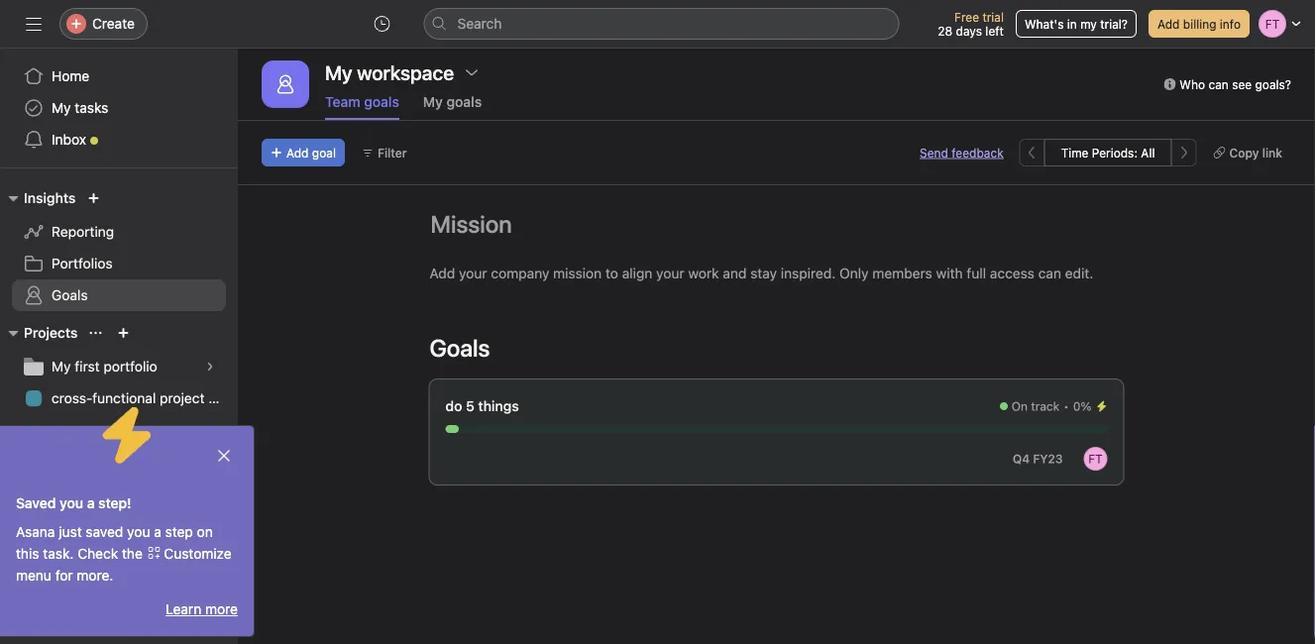 Task type: describe. For each thing, give the bounding box(es) containing it.
trial
[[983, 10, 1004, 24]]

portfolios link
[[12, 248, 226, 279]]

things
[[478, 398, 519, 414]]

copy link button
[[1205, 139, 1291, 167]]

work
[[688, 265, 719, 281]]

goals?
[[1255, 77, 1291, 91]]

copy
[[1229, 146, 1259, 160]]

28
[[938, 24, 953, 38]]

step
[[165, 524, 193, 540]]

saved you a step!
[[16, 495, 131, 511]]

left
[[985, 24, 1004, 38]]

0 vertical spatial you
[[60, 495, 83, 511]]

search list box
[[424, 8, 899, 40]]

company
[[491, 265, 549, 281]]

project
[[160, 390, 205, 406]]

my for my tasks
[[52, 100, 71, 116]]

asana just saved you a step on this task. check the
[[16, 524, 213, 562]]

do 5 things
[[445, 398, 519, 414]]

search
[[457, 15, 502, 32]]

history image
[[374, 16, 390, 32]]

the
[[122, 546, 143, 562]]

inbox
[[52, 131, 86, 148]]

create
[[92, 15, 135, 32]]

add for add billing info
[[1158, 17, 1180, 31]]

ft button
[[1084, 447, 1108, 471]]

insights
[[24, 190, 76, 206]]

• 0%
[[1064, 399, 1092, 413]]

first
[[75, 358, 100, 375]]

projects button
[[0, 321, 78, 345]]

my for my goals
[[423, 94, 443, 110]]

do
[[445, 398, 462, 414]]

periods:
[[1092, 146, 1138, 160]]

learn
[[166, 601, 201, 617]]

1 your from the left
[[459, 265, 487, 281]]

see
[[1232, 77, 1252, 91]]

team goals link
[[325, 94, 399, 120]]

0 horizontal spatial can
[[1038, 265, 1061, 281]]

new project or portfolio image
[[117, 327, 129, 339]]

projects element
[[0, 315, 238, 418]]

team goals
[[325, 94, 399, 110]]

q4 fy23 button
[[1004, 445, 1072, 473]]

more
[[205, 601, 238, 617]]

add billing info button
[[1149, 10, 1250, 38]]

close toast image
[[216, 448, 232, 464]]

info
[[1220, 17, 1241, 31]]

link
[[1262, 146, 1282, 160]]

new image
[[88, 192, 99, 204]]

who can see goals?
[[1180, 77, 1291, 91]]

ft
[[1088, 452, 1103, 466]]

q4 fy23
[[1013, 452, 1063, 466]]

functional
[[92, 390, 156, 406]]

cross-
[[52, 390, 92, 406]]

my goals
[[423, 94, 482, 110]]

add goal
[[286, 146, 336, 160]]

billing
[[1183, 17, 1217, 31]]

my first portfolio link
[[12, 351, 226, 383]]

what's
[[1025, 17, 1064, 31]]

on track
[[1012, 399, 1060, 413]]

Mission title text field
[[418, 201, 517, 247]]

create button
[[59, 8, 148, 40]]

•
[[1064, 399, 1069, 413]]

insights button
[[0, 186, 76, 210]]

learn more link
[[166, 601, 238, 617]]

align
[[622, 265, 652, 281]]

2 your from the left
[[656, 265, 684, 281]]

0 horizontal spatial a
[[87, 495, 95, 511]]

global element
[[0, 49, 238, 167]]

my tasks link
[[12, 92, 226, 124]]

and
[[723, 265, 747, 281]]

a inside the asana just saved you a step on this task. check the
[[154, 524, 161, 540]]

track
[[1031, 399, 1060, 413]]

projects
[[24, 325, 78, 341]]

goals for team goals
[[364, 94, 399, 110]]

more.
[[77, 567, 113, 584]]

reporting link
[[12, 216, 226, 248]]

hide sidebar image
[[26, 16, 42, 32]]



Task type: locate. For each thing, give the bounding box(es) containing it.
full
[[967, 265, 986, 281]]

goals down "my workspace"
[[364, 94, 399, 110]]

copy link
[[1229, 146, 1282, 160]]

what's in my trial? button
[[1016, 10, 1137, 38]]

send feedback link
[[920, 144, 1004, 162]]

to
[[605, 265, 618, 281]]

reporting
[[52, 223, 114, 240]]

can left edit.
[[1038, 265, 1061, 281]]

tasks
[[75, 100, 108, 116]]

1 vertical spatial can
[[1038, 265, 1061, 281]]

1 horizontal spatial goals
[[430, 334, 490, 362]]

0 vertical spatial add
[[1158, 17, 1180, 31]]

my inside projects element
[[52, 358, 71, 375]]

add your company mission to align your work and stay inspired. only members with full access can edit.
[[430, 265, 1093, 281]]

cross-functional project plan link
[[12, 383, 236, 414]]

add inside "button"
[[286, 146, 309, 160]]

goals inside insights element
[[52, 287, 88, 303]]

add for add goal
[[286, 146, 309, 160]]

add left billing
[[1158, 17, 1180, 31]]

free
[[954, 10, 979, 24]]

your right align
[[656, 265, 684, 281]]

goals link
[[12, 279, 226, 311]]

home link
[[12, 60, 226, 92]]

1 horizontal spatial your
[[656, 265, 684, 281]]

team
[[325, 94, 360, 110]]

who
[[1180, 77, 1205, 91]]

my goals link
[[423, 94, 482, 120]]

members
[[873, 265, 932, 281]]

can left see
[[1209, 77, 1229, 91]]

stay
[[750, 265, 777, 281]]

with
[[936, 265, 963, 281]]

add
[[1158, 17, 1180, 31], [286, 146, 309, 160], [430, 265, 455, 281]]

2 horizontal spatial add
[[1158, 17, 1180, 31]]

1 horizontal spatial a
[[154, 524, 161, 540]]

0 vertical spatial a
[[87, 495, 95, 511]]

customize menu for more.
[[16, 546, 232, 584]]

a left step
[[154, 524, 161, 540]]

asana
[[16, 524, 55, 540]]

add inside button
[[1158, 17, 1180, 31]]

0 vertical spatial can
[[1209, 77, 1229, 91]]

you up the
[[127, 524, 150, 540]]

2 goals from the left
[[447, 94, 482, 110]]

all
[[1141, 146, 1155, 160]]

my
[[1080, 17, 1097, 31]]

saved
[[16, 495, 56, 511]]

time periods: all
[[1061, 146, 1155, 160]]

0 horizontal spatial you
[[60, 495, 83, 511]]

send feedback
[[920, 146, 1004, 160]]

1 horizontal spatial add
[[430, 265, 455, 281]]

my down "my workspace"
[[423, 94, 443, 110]]

on
[[1012, 399, 1028, 413]]

0 horizontal spatial goals
[[52, 287, 88, 303]]

time
[[1061, 146, 1089, 160]]

saved
[[86, 524, 123, 540]]

search button
[[424, 8, 899, 40]]

see details, my first portfolio image
[[204, 361, 216, 373]]

my first portfolio
[[52, 358, 157, 375]]

days
[[956, 24, 982, 38]]

this
[[16, 546, 39, 562]]

you
[[60, 495, 83, 511], [127, 524, 150, 540]]

0 horizontal spatial add
[[286, 146, 309, 160]]

1 goals from the left
[[364, 94, 399, 110]]

5
[[466, 398, 475, 414]]

time periods: all button
[[1044, 139, 1172, 167]]

add for add your company mission to align your work and stay inspired. only members with full access can edit.
[[430, 265, 455, 281]]

a left step!
[[87, 495, 95, 511]]

1 vertical spatial goals
[[430, 334, 490, 362]]

add left goal
[[286, 146, 309, 160]]

learn more
[[166, 601, 238, 617]]

goals
[[52, 287, 88, 303], [430, 334, 490, 362]]

step!
[[98, 495, 131, 511]]

your left company
[[459, 265, 487, 281]]

0 horizontal spatial your
[[459, 265, 487, 281]]

a
[[87, 495, 95, 511], [154, 524, 161, 540]]

menu
[[16, 567, 51, 584]]

on
[[197, 524, 213, 540]]

my tasks
[[52, 100, 108, 116]]

insights element
[[0, 180, 238, 315]]

goals down show options image
[[447, 94, 482, 110]]

edit.
[[1065, 265, 1093, 281]]

inspired.
[[781, 265, 836, 281]]

my left tasks
[[52, 100, 71, 116]]

filter button
[[353, 139, 416, 167]]

show options image
[[464, 64, 480, 80]]

only
[[840, 265, 869, 281]]

portfolio
[[103, 358, 157, 375]]

1 horizontal spatial you
[[127, 524, 150, 540]]

my left first
[[52, 358, 71, 375]]

my workspace
[[325, 60, 454, 84]]

feedback
[[952, 146, 1004, 160]]

you inside the asana just saved you a step on this task. check the
[[127, 524, 150, 540]]

goals up do
[[430, 334, 490, 362]]

1 vertical spatial a
[[154, 524, 161, 540]]

task.
[[43, 546, 74, 562]]

my inside global 'element'
[[52, 100, 71, 116]]

mission
[[553, 265, 602, 281]]

inbox link
[[12, 124, 226, 156]]

home
[[52, 68, 89, 84]]

free trial 28 days left
[[938, 10, 1004, 38]]

fy23
[[1033, 452, 1063, 466]]

q4
[[1013, 452, 1030, 466]]

1 horizontal spatial can
[[1209, 77, 1229, 91]]

goals down portfolios
[[52, 287, 88, 303]]

my for my first portfolio
[[52, 358, 71, 375]]

can
[[1209, 77, 1229, 91], [1038, 265, 1061, 281]]

what's in my trial?
[[1025, 17, 1128, 31]]

portfolios
[[52, 255, 113, 272]]

0 vertical spatial goals
[[52, 287, 88, 303]]

1 vertical spatial add
[[286, 146, 309, 160]]

show options, current sort, top image
[[90, 327, 101, 339]]

cross-functional project plan
[[52, 390, 236, 406]]

1 horizontal spatial goals
[[447, 94, 482, 110]]

just
[[59, 524, 82, 540]]

goal
[[312, 146, 336, 160]]

access
[[990, 265, 1035, 281]]

goals for my goals
[[447, 94, 482, 110]]

send
[[920, 146, 948, 160]]

add down mission title text field
[[430, 265, 455, 281]]

1 vertical spatial you
[[127, 524, 150, 540]]

check
[[78, 546, 118, 562]]

you up just
[[60, 495, 83, 511]]

customize
[[164, 546, 232, 562]]

0 horizontal spatial goals
[[364, 94, 399, 110]]

2 vertical spatial add
[[430, 265, 455, 281]]



Task type: vqa. For each thing, say whether or not it's contained in the screenshot.
'Header Milestones' "tree grid"
no



